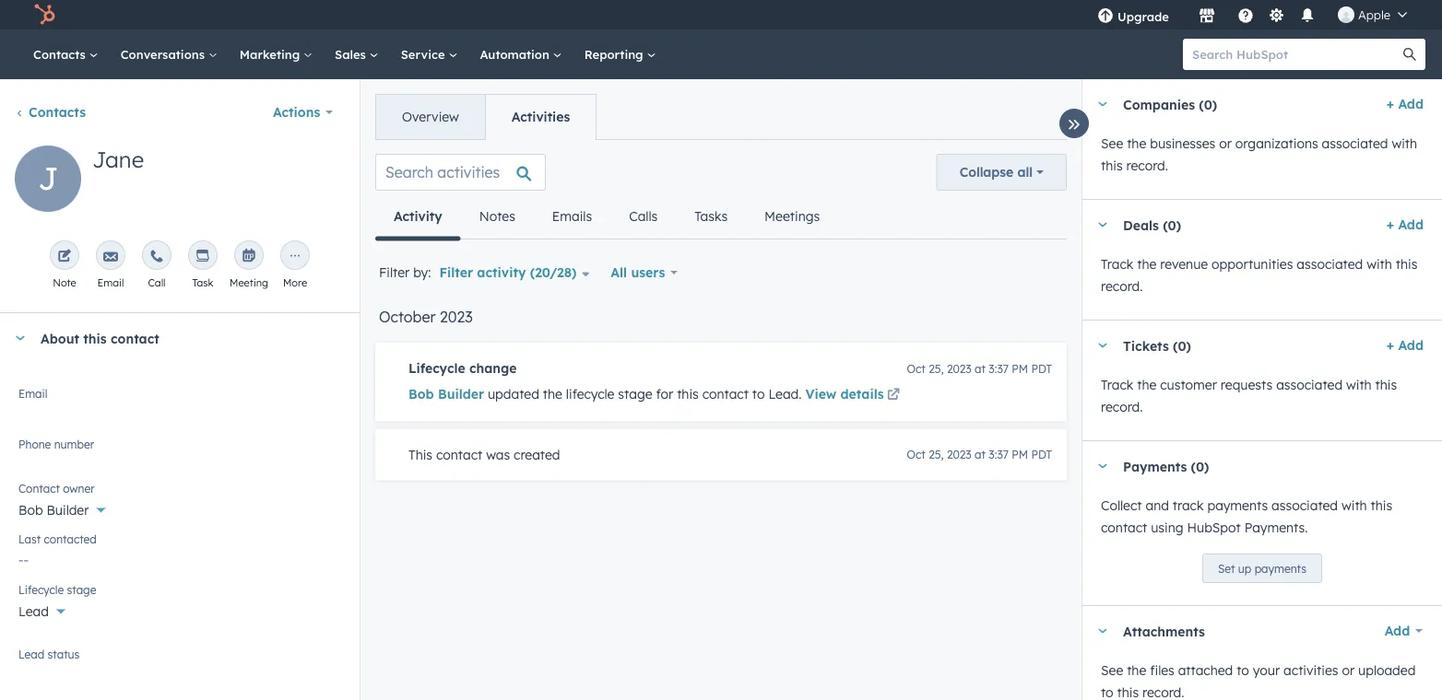 Task type: describe. For each thing, give the bounding box(es) containing it.
0 horizontal spatial stage
[[67, 583, 96, 597]]

builder for bob builder updated the lifecycle stage for this contact to lead .
[[438, 386, 484, 403]]

actions
[[273, 104, 320, 120]]

lead for lead status
[[18, 648, 44, 662]]

add button
[[1373, 613, 1424, 650]]

notes button
[[461, 195, 534, 239]]

lifecycle
[[566, 386, 615, 403]]

attached
[[1178, 663, 1233, 679]]

stage inside lifecycle change element
[[618, 386, 652, 403]]

lead status
[[18, 648, 80, 662]]

Last contacted text field
[[18, 543, 341, 573]]

marketplaces image
[[1199, 8, 1215, 25]]

about this contact button
[[0, 314, 341, 363]]

uploaded
[[1358, 663, 1416, 679]]

collapse
[[960, 164, 1014, 180]]

jane
[[92, 146, 144, 173]]

bob builder image
[[1338, 6, 1355, 23]]

marketing
[[240, 47, 303, 62]]

opportunities
[[1212, 256, 1293, 272]]

conversations
[[121, 47, 208, 62]]

at for lifecycle change
[[975, 362, 986, 376]]

meetings button
[[746, 195, 838, 239]]

and
[[1146, 498, 1169, 514]]

payments inside collect and track payments associated with this contact using hubspot payments.
[[1208, 498, 1268, 514]]

this inside see the businesses or organizations associated with this record.
[[1101, 158, 1123, 174]]

associated inside see the businesses or organizations associated with this record.
[[1322, 136, 1388, 152]]

owner
[[63, 482, 95, 496]]

tickets
[[1123, 338, 1169, 354]]

25, for lifecycle change
[[929, 362, 944, 376]]

add for track the revenue opportunities associated with this record.
[[1398, 217, 1424, 233]]

your
[[1253, 663, 1280, 679]]

payments (0)
[[1123, 459, 1209, 475]]

sales
[[335, 47, 369, 62]]

contacted
[[44, 533, 97, 546]]

record. inside see the businesses or organizations associated with this record.
[[1126, 158, 1168, 174]]

1 vertical spatial email
[[18, 387, 47, 401]]

this inside track the revenue opportunities associated with this record.
[[1396, 256, 1418, 272]]

pdt for this contact was created
[[1031, 448, 1052, 462]]

1 vertical spatial contacts
[[29, 104, 86, 120]]

1 vertical spatial contacts link
[[15, 104, 86, 120]]

(0) for tickets (0)
[[1173, 338, 1191, 354]]

or inside see the businesses or organizations associated with this record.
[[1219, 136, 1232, 152]]

users
[[631, 265, 665, 281]]

+ for track the revenue opportunities associated with this record.
[[1387, 217, 1394, 233]]

conversations link
[[109, 30, 229, 79]]

bob builder button
[[18, 492, 341, 523]]

0 vertical spatial contacts
[[33, 47, 89, 62]]

companies
[[1123, 96, 1195, 112]]

actions button
[[261, 94, 345, 131]]

2023 for lifecycle change
[[947, 362, 972, 376]]

email image
[[103, 250, 118, 265]]

last
[[18, 533, 41, 546]]

3:37 for this contact was created
[[989, 448, 1009, 462]]

was
[[486, 447, 510, 463]]

files
[[1150, 663, 1175, 679]]

bob builder button
[[409, 384, 484, 406]]

lifecycle for lifecycle stage
[[18, 583, 64, 597]]

add for track the customer requests associated with this record.
[[1398, 338, 1424, 354]]

oct for lifecycle change
[[907, 362, 926, 376]]

add for see the businesses or organizations associated with this record.
[[1398, 96, 1424, 112]]

track the customer requests associated with this record.
[[1101, 377, 1397, 415]]

set up payments
[[1218, 562, 1307, 576]]

or inside 'see the files attached to your activities or uploaded to this record.'
[[1342, 663, 1355, 679]]

lead inside lifecycle change element
[[769, 386, 799, 403]]

hubspot link
[[22, 4, 69, 26]]

meeting image
[[242, 250, 256, 265]]

apple button
[[1327, 0, 1418, 30]]

task
[[192, 277, 213, 290]]

lifecycle change
[[409, 361, 517, 377]]

payments
[[1123, 459, 1187, 475]]

.
[[799, 386, 802, 403]]

tickets (0)
[[1123, 338, 1191, 354]]

notes
[[479, 208, 515, 225]]

created
[[514, 447, 560, 463]]

number
[[54, 438, 94, 451]]

marketing link
[[229, 30, 324, 79]]

with for collect and track payments associated with this contact using hubspot payments.
[[1342, 498, 1367, 514]]

tasks
[[695, 208, 728, 225]]

filter for filter activity (20/28)
[[439, 265, 473, 281]]

more image
[[288, 250, 302, 265]]

status
[[48, 648, 80, 662]]

0 vertical spatial email
[[97, 277, 124, 290]]

sales link
[[324, 30, 390, 79]]

october 2023
[[379, 308, 473, 326]]

october
[[379, 308, 436, 326]]

0 vertical spatial contacts link
[[22, 30, 109, 79]]

track
[[1173, 498, 1204, 514]]

with for track the revenue opportunities associated with this record.
[[1367, 256, 1392, 272]]

track for track the revenue opportunities associated with this record.
[[1101, 256, 1134, 272]]

0 vertical spatial 2023
[[440, 308, 473, 326]]

+ add button for track the customer requests associated with this record.
[[1387, 335, 1424, 357]]

lifecycle change element
[[375, 343, 1067, 422]]

set up payments link
[[1202, 554, 1322, 584]]

+ add for track the revenue opportunities associated with this record.
[[1387, 217, 1424, 233]]

collect and track payments associated with this contact using hubspot payments.
[[1101, 498, 1393, 536]]

contact owner
[[18, 482, 95, 496]]

caret image for about
[[15, 336, 26, 341]]

notifications image
[[1299, 8, 1316, 25]]

lead button
[[18, 594, 341, 624]]

navigation containing overview
[[375, 94, 597, 140]]

contact inside dropdown button
[[111, 330, 159, 347]]

lead for lead
[[18, 604, 49, 620]]

caret image for companies (0)
[[1097, 102, 1108, 107]]

see for see the businesses or organizations associated with this record.
[[1101, 136, 1123, 152]]

emails
[[552, 208, 592, 225]]

overview
[[402, 109, 459, 125]]

phone
[[18, 438, 51, 451]]

2023 for this contact was created
[[947, 448, 972, 462]]

contact left was
[[436, 447, 483, 463]]

search button
[[1394, 39, 1426, 70]]

1 vertical spatial to
[[1237, 663, 1249, 679]]

payments (0) button
[[1083, 442, 1416, 492]]

about this contact
[[41, 330, 159, 347]]

filter activity (20/28)
[[439, 265, 577, 281]]

(20/28)
[[530, 265, 577, 281]]

calls button
[[611, 195, 676, 239]]

payments.
[[1245, 520, 1308, 536]]

oct 25, 2023 at 3:37 pm pdt for lifecycle change
[[907, 362, 1052, 376]]

(0) for companies (0)
[[1199, 96, 1217, 112]]

this inside lifecycle change element
[[677, 386, 699, 403]]

last contacted
[[18, 533, 97, 546]]

oct 25, 2023 at 3:37 pm pdt for this contact was created
[[907, 448, 1052, 462]]

service
[[401, 47, 449, 62]]

collapse all button
[[937, 154, 1067, 191]]

+ add for track the customer requests associated with this record.
[[1387, 338, 1424, 354]]

caret image for attachments
[[1097, 629, 1108, 634]]

link opens in a new window image
[[887, 385, 900, 407]]

upgrade
[[1118, 9, 1169, 24]]

more
[[283, 277, 307, 290]]

using
[[1151, 520, 1184, 536]]



Task type: vqa. For each thing, say whether or not it's contained in the screenshot.
add corresponding to Track the revenue opportunities associated with this record.
yes



Task type: locate. For each thing, give the bounding box(es) containing it.
reporting
[[584, 47, 647, 62]]

0 horizontal spatial filter
[[379, 265, 410, 281]]

0 vertical spatial see
[[1101, 136, 1123, 152]]

2 oct 25, 2023 at 3:37 pm pdt from the top
[[907, 448, 1052, 462]]

1 horizontal spatial builder
[[438, 386, 484, 403]]

1 horizontal spatial lifecycle
[[409, 361, 465, 377]]

oct for this contact was created
[[907, 448, 926, 462]]

1 25, from the top
[[929, 362, 944, 376]]

caret image
[[1097, 102, 1108, 107], [1097, 629, 1108, 634]]

collapse all
[[960, 164, 1033, 180]]

2 see from the top
[[1101, 663, 1123, 679]]

caret image inside the attachments dropdown button
[[1097, 629, 1108, 634]]

+ for see the businesses or organizations associated with this record.
[[1387, 96, 1394, 112]]

email down email icon on the left of page
[[97, 277, 124, 290]]

3 + add button from the top
[[1387, 335, 1424, 357]]

navigation containing activity
[[375, 195, 838, 241]]

2 caret image from the top
[[1097, 629, 1108, 634]]

associated right requests
[[1276, 377, 1343, 393]]

call
[[148, 277, 166, 290]]

the for companies
[[1127, 136, 1147, 152]]

2 track from the top
[[1101, 377, 1134, 393]]

25, inside the 'this contact was created' element
[[929, 448, 944, 462]]

this inside track the customer requests associated with this record.
[[1375, 377, 1397, 393]]

caret image for tickets
[[1097, 344, 1108, 348]]

2 filter from the left
[[439, 265, 473, 281]]

(0) for deals (0)
[[1163, 217, 1181, 233]]

pdt inside the 'this contact was created' element
[[1031, 448, 1052, 462]]

at for this contact was created
[[975, 448, 986, 462]]

track for track the customer requests associated with this record.
[[1101, 377, 1134, 393]]

associated for payments
[[1272, 498, 1338, 514]]

1 horizontal spatial filter
[[439, 265, 473, 281]]

0 vertical spatial lifecycle
[[409, 361, 465, 377]]

associated right organizations at the top right
[[1322, 136, 1388, 152]]

the left files
[[1127, 663, 1147, 679]]

organizations
[[1236, 136, 1318, 152]]

bob for bob builder
[[18, 503, 43, 519]]

+
[[1387, 96, 1394, 112], [1387, 217, 1394, 233], [1387, 338, 1394, 354]]

menu
[[1084, 0, 1420, 30]]

collect
[[1101, 498, 1142, 514]]

lifecycle for lifecycle change
[[409, 361, 465, 377]]

navigation
[[375, 94, 597, 140], [375, 195, 838, 241]]

activity
[[477, 265, 526, 281]]

with for track the customer requests associated with this record.
[[1346, 377, 1372, 393]]

+ add button for track the revenue opportunities associated with this record.
[[1387, 214, 1424, 236]]

lead down lifecycle stage
[[18, 604, 49, 620]]

filter right by:
[[439, 265, 473, 281]]

payments right the up
[[1255, 562, 1307, 576]]

or right activities
[[1342, 663, 1355, 679]]

associated inside collect and track payments associated with this contact using hubspot payments.
[[1272, 498, 1338, 514]]

lifecycle up bob builder button
[[409, 361, 465, 377]]

lead left status
[[18, 648, 44, 662]]

see the businesses or organizations associated with this record.
[[1101, 136, 1417, 174]]

contact inside lifecycle change element
[[702, 386, 749, 403]]

associated inside track the customer requests associated with this record.
[[1276, 377, 1343, 393]]

track down tickets
[[1101, 377, 1134, 393]]

with inside track the customer requests associated with this record.
[[1346, 377, 1372, 393]]

1 filter from the left
[[379, 265, 410, 281]]

oct inside the 'this contact was created' element
[[907, 448, 926, 462]]

navigation up search activities search box
[[375, 94, 597, 140]]

upgrade image
[[1097, 8, 1114, 25]]

associated up payments. at the bottom right of page
[[1272, 498, 1338, 514]]

menu item
[[1182, 0, 1186, 30]]

track the revenue opportunities associated with this record.
[[1101, 256, 1418, 295]]

the inside track the revenue opportunities associated with this record.
[[1137, 256, 1157, 272]]

1 track from the top
[[1101, 256, 1134, 272]]

0 vertical spatial at
[[975, 362, 986, 376]]

0 vertical spatial caret image
[[1097, 102, 1108, 107]]

contact down collect
[[1101, 520, 1147, 536]]

2 pm from the top
[[1012, 448, 1028, 462]]

1 vertical spatial navigation
[[375, 195, 838, 241]]

(0) inside dropdown button
[[1163, 217, 1181, 233]]

email up phone
[[18, 387, 47, 401]]

october 2023 feed
[[361, 139, 1082, 503]]

0 vertical spatial + add
[[1387, 96, 1424, 112]]

all users button
[[599, 255, 690, 291]]

0 vertical spatial builder
[[438, 386, 484, 403]]

contact up the 'this contact was created' element
[[702, 386, 749, 403]]

stage left "for" on the bottom left
[[618, 386, 652, 403]]

(0)
[[1199, 96, 1217, 112], [1163, 217, 1181, 233], [1173, 338, 1191, 354], [1191, 459, 1209, 475]]

caret image inside payments (0) dropdown button
[[1097, 464, 1108, 469]]

0 vertical spatial lead
[[769, 386, 799, 403]]

builder
[[438, 386, 484, 403], [47, 503, 89, 519]]

add inside add popup button
[[1385, 623, 1410, 640]]

1 at from the top
[[975, 362, 986, 376]]

0 vertical spatial oct 25, 2023 at 3:37 pm pdt
[[907, 362, 1052, 376]]

see the files attached to your activities or uploaded to this record.
[[1101, 663, 1416, 701]]

settings image
[[1268, 8, 1285, 24]]

1 vertical spatial lead
[[18, 604, 49, 620]]

1 + add from the top
[[1387, 96, 1424, 112]]

Search activities search field
[[375, 154, 546, 191]]

help image
[[1238, 8, 1254, 25]]

bob builder updated the lifecycle stage for this contact to lead .
[[409, 386, 805, 403]]

1 vertical spatial at
[[975, 448, 986, 462]]

add
[[1398, 96, 1424, 112], [1398, 217, 1424, 233], [1398, 338, 1424, 354], [1385, 623, 1410, 640]]

2023 inside the 'this contact was created' element
[[947, 448, 972, 462]]

+ add for see the businesses or organizations associated with this record.
[[1387, 96, 1424, 112]]

to inside lifecycle change element
[[752, 386, 765, 403]]

25, inside lifecycle change element
[[929, 362, 944, 376]]

bob for bob builder updated the lifecycle stage for this contact to lead .
[[409, 386, 434, 403]]

view
[[805, 386, 837, 403]]

1 vertical spatial bob
[[18, 503, 43, 519]]

caret image inside tickets (0) dropdown button
[[1097, 344, 1108, 348]]

automation
[[480, 47, 553, 62]]

1 vertical spatial track
[[1101, 377, 1134, 393]]

associated inside track the revenue opportunities associated with this record.
[[1297, 256, 1363, 272]]

1 horizontal spatial stage
[[618, 386, 652, 403]]

3:37
[[989, 362, 1009, 376], [989, 448, 1009, 462]]

associated for opportunities
[[1297, 256, 1363, 272]]

1 vertical spatial 3:37
[[989, 448, 1009, 462]]

(0) inside dropdown button
[[1191, 459, 1209, 475]]

2 vertical spatial + add
[[1387, 338, 1424, 354]]

companies (0) button
[[1083, 79, 1379, 129]]

record. up tickets
[[1101, 278, 1143, 295]]

track inside track the customer requests associated with this record.
[[1101, 377, 1134, 393]]

pdt
[[1031, 362, 1052, 376], [1031, 448, 1052, 462]]

0 horizontal spatial to
[[752, 386, 765, 403]]

all
[[1018, 164, 1033, 180]]

the down companies
[[1127, 136, 1147, 152]]

revenue
[[1160, 256, 1208, 272]]

caret image
[[1097, 223, 1108, 227], [15, 336, 26, 341], [1097, 344, 1108, 348], [1097, 464, 1108, 469]]

lifecycle inside lifecycle change element
[[409, 361, 465, 377]]

the inside track the customer requests associated with this record.
[[1137, 377, 1157, 393]]

pdt inside lifecycle change element
[[1031, 362, 1052, 376]]

phone number
[[18, 438, 94, 451]]

0 horizontal spatial bob
[[18, 503, 43, 519]]

2 vertical spatial lead
[[18, 648, 44, 662]]

record. down businesses
[[1126, 158, 1168, 174]]

0 vertical spatial pdt
[[1031, 362, 1052, 376]]

0 vertical spatial bob
[[409, 386, 434, 403]]

track down deals
[[1101, 256, 1134, 272]]

0 vertical spatial oct
[[907, 362, 926, 376]]

(0) up "track"
[[1191, 459, 1209, 475]]

0 horizontal spatial lifecycle
[[18, 583, 64, 597]]

note image
[[57, 250, 72, 265]]

1 vertical spatial 2023
[[947, 362, 972, 376]]

+ add button for see the businesses or organizations associated with this record.
[[1387, 93, 1424, 115]]

0 vertical spatial 3:37
[[989, 362, 1009, 376]]

caret image left attachments
[[1097, 629, 1108, 634]]

or down "companies (0)" dropdown button
[[1219, 136, 1232, 152]]

calls
[[629, 208, 658, 225]]

pm for lifecycle change
[[1012, 362, 1028, 376]]

2 vertical spatial to
[[1101, 685, 1114, 701]]

customer
[[1160, 377, 1217, 393]]

1 vertical spatial oct
[[907, 448, 926, 462]]

1 vertical spatial pm
[[1012, 448, 1028, 462]]

stage
[[618, 386, 652, 403], [67, 583, 96, 597]]

bob inside popup button
[[18, 503, 43, 519]]

details
[[841, 386, 884, 403]]

pm inside lifecycle change element
[[1012, 362, 1028, 376]]

0 vertical spatial + add button
[[1387, 93, 1424, 115]]

deals
[[1123, 217, 1159, 233]]

2 3:37 from the top
[[989, 448, 1009, 462]]

2 + add from the top
[[1387, 217, 1424, 233]]

caret image left companies
[[1097, 102, 1108, 107]]

change
[[469, 361, 517, 377]]

this inside collect and track payments associated with this contact using hubspot payments.
[[1371, 498, 1393, 514]]

activity
[[394, 208, 442, 225]]

1 + from the top
[[1387, 96, 1394, 112]]

1 vertical spatial or
[[1342, 663, 1355, 679]]

this inside 'see the files attached to your activities or uploaded to this record.'
[[1117, 685, 1139, 701]]

1 horizontal spatial email
[[97, 277, 124, 290]]

1 horizontal spatial bob
[[409, 386, 434, 403]]

the left revenue
[[1137, 256, 1157, 272]]

the for tickets
[[1137, 377, 1157, 393]]

with inside see the businesses or organizations associated with this record.
[[1392, 136, 1417, 152]]

2 25, from the top
[[929, 448, 944, 462]]

0 vertical spatial to
[[752, 386, 765, 403]]

this contact was created element
[[375, 429, 1067, 481]]

caret image left about
[[15, 336, 26, 341]]

at inside the 'this contact was created' element
[[975, 448, 986, 462]]

3:37 inside lifecycle change element
[[989, 362, 1009, 376]]

activity button
[[375, 195, 461, 241]]

the inside lifecycle change element
[[543, 386, 562, 403]]

hubspot
[[1187, 520, 1241, 536]]

bob down lifecycle change at the left of the page
[[409, 386, 434, 403]]

oct 25, 2023 at 3:37 pm pdt inside lifecycle change element
[[907, 362, 1052, 376]]

search image
[[1404, 48, 1416, 61]]

1 horizontal spatial or
[[1342, 663, 1355, 679]]

record. inside track the customer requests associated with this record.
[[1101, 399, 1143, 415]]

to for .
[[752, 386, 765, 403]]

apple
[[1358, 7, 1391, 22]]

or
[[1219, 136, 1232, 152], [1342, 663, 1355, 679]]

record. inside 'see the files attached to your activities or uploaded to this record.'
[[1143, 685, 1185, 701]]

2023
[[440, 308, 473, 326], [947, 362, 972, 376], [947, 448, 972, 462]]

menu containing apple
[[1084, 0, 1420, 30]]

1 vertical spatial lifecycle
[[18, 583, 64, 597]]

reporting link
[[573, 30, 667, 79]]

0 vertical spatial pm
[[1012, 362, 1028, 376]]

0 vertical spatial 25,
[[929, 362, 944, 376]]

3:37 inside the 'this contact was created' element
[[989, 448, 1009, 462]]

(0) right deals
[[1163, 217, 1181, 233]]

contact
[[18, 482, 60, 496]]

1 vertical spatial payments
[[1255, 562, 1307, 576]]

navigation inside october 2023 feed
[[375, 195, 838, 241]]

2 vertical spatial 2023
[[947, 448, 972, 462]]

associated right 'opportunities'
[[1297, 256, 1363, 272]]

this
[[409, 447, 433, 463]]

tickets (0) button
[[1083, 321, 1379, 371]]

see down companies
[[1101, 136, 1123, 152]]

associated for requests
[[1276, 377, 1343, 393]]

pm
[[1012, 362, 1028, 376], [1012, 448, 1028, 462]]

link opens in a new window image
[[887, 390, 900, 403]]

2 at from the top
[[975, 448, 986, 462]]

see inside see the businesses or organizations associated with this record.
[[1101, 136, 1123, 152]]

1 pdt from the top
[[1031, 362, 1052, 376]]

settings link
[[1265, 5, 1288, 24]]

record. down tickets
[[1101, 399, 1143, 415]]

caret image left deals
[[1097, 223, 1108, 227]]

1 3:37 from the top
[[989, 362, 1009, 376]]

2 navigation from the top
[[375, 195, 838, 241]]

bob down contact on the bottom left
[[18, 503, 43, 519]]

overview link
[[376, 95, 485, 139]]

0 vertical spatial track
[[1101, 256, 1134, 272]]

hubspot image
[[33, 4, 55, 26]]

0 horizontal spatial or
[[1219, 136, 1232, 152]]

oct inside lifecycle change element
[[907, 362, 926, 376]]

oct 25, 2023 at 3:37 pm pdt inside the 'this contact was created' element
[[907, 448, 1052, 462]]

pdt for lifecycle change
[[1031, 362, 1052, 376]]

navigation up the all
[[375, 195, 838, 241]]

deals (0) button
[[1083, 200, 1379, 250]]

about
[[41, 330, 79, 347]]

lifecycle stage
[[18, 583, 96, 597]]

1 horizontal spatial to
[[1101, 685, 1114, 701]]

2 vertical spatial +
[[1387, 338, 1394, 354]]

Phone number text field
[[18, 434, 341, 471]]

payments
[[1208, 498, 1268, 514], [1255, 562, 1307, 576]]

0 vertical spatial +
[[1387, 96, 1394, 112]]

(0) for payments (0)
[[1191, 459, 1209, 475]]

contact inside collect and track payments associated with this contact using hubspot payments.
[[1101, 520, 1147, 536]]

at
[[975, 362, 986, 376], [975, 448, 986, 462]]

the inside see the businesses or organizations associated with this record.
[[1127, 136, 1147, 152]]

track
[[1101, 256, 1134, 272], [1101, 377, 1134, 393]]

3 + add from the top
[[1387, 338, 1424, 354]]

filter by:
[[379, 265, 431, 281]]

record. down files
[[1143, 685, 1185, 701]]

1 vertical spatial oct 25, 2023 at 3:37 pm pdt
[[907, 448, 1052, 462]]

(0) right tickets
[[1173, 338, 1191, 354]]

service link
[[390, 30, 469, 79]]

0 vertical spatial stage
[[618, 386, 652, 403]]

see inside 'see the files attached to your activities or uploaded to this record.'
[[1101, 663, 1123, 679]]

+ for track the customer requests associated with this record.
[[1387, 338, 1394, 354]]

2 horizontal spatial to
[[1237, 663, 1249, 679]]

0 vertical spatial or
[[1219, 136, 1232, 152]]

deals (0)
[[1123, 217, 1181, 233]]

caret image up collect
[[1097, 464, 1108, 469]]

the left lifecycle
[[543, 386, 562, 403]]

caret image left tickets
[[1097, 344, 1108, 348]]

the for deals
[[1137, 256, 1157, 272]]

2 + from the top
[[1387, 217, 1394, 233]]

automation link
[[469, 30, 573, 79]]

3:37 for lifecycle change
[[989, 362, 1009, 376]]

emails button
[[534, 195, 611, 239]]

by:
[[413, 265, 431, 281]]

pm inside the 'this contact was created' element
[[1012, 448, 1028, 462]]

up
[[1238, 562, 1252, 576]]

0 horizontal spatial email
[[18, 387, 47, 401]]

caret image for payments
[[1097, 464, 1108, 469]]

filter for filter by:
[[379, 265, 410, 281]]

record. inside track the revenue opportunities associated with this record.
[[1101, 278, 1143, 295]]

caret image for deals
[[1097, 223, 1108, 227]]

record.
[[1126, 158, 1168, 174], [1101, 278, 1143, 295], [1101, 399, 1143, 415], [1143, 685, 1185, 701]]

track inside track the revenue opportunities associated with this record.
[[1101, 256, 1134, 272]]

builder inside lifecycle change element
[[438, 386, 484, 403]]

2 + add button from the top
[[1387, 214, 1424, 236]]

1 vertical spatial + add
[[1387, 217, 1424, 233]]

2 oct from the top
[[907, 448, 926, 462]]

1 vertical spatial see
[[1101, 663, 1123, 679]]

1 vertical spatial pdt
[[1031, 448, 1052, 462]]

the down tickets
[[1137, 377, 1157, 393]]

3 + from the top
[[1387, 338, 1394, 354]]

(0) up businesses
[[1199, 96, 1217, 112]]

1 vertical spatial 25,
[[929, 448, 944, 462]]

meetings
[[765, 208, 820, 225]]

task image
[[195, 250, 210, 265]]

0 vertical spatial payments
[[1208, 498, 1268, 514]]

builder inside popup button
[[47, 503, 89, 519]]

at inside lifecycle change element
[[975, 362, 986, 376]]

the inside 'see the files attached to your activities or uploaded to this record.'
[[1127, 663, 1147, 679]]

caret image inside deals (0) dropdown button
[[1097, 223, 1108, 227]]

activities
[[512, 109, 570, 125]]

contact down 'call'
[[111, 330, 159, 347]]

this inside dropdown button
[[83, 330, 107, 347]]

caret image inside about this contact dropdown button
[[15, 336, 26, 341]]

with
[[1392, 136, 1417, 152], [1367, 256, 1392, 272], [1346, 377, 1372, 393], [1342, 498, 1367, 514]]

set
[[1218, 562, 1235, 576]]

1 vertical spatial caret image
[[1097, 629, 1108, 634]]

1 pm from the top
[[1012, 362, 1028, 376]]

1 navigation from the top
[[375, 94, 597, 140]]

see for see the files attached to your activities or uploaded to this record.
[[1101, 663, 1123, 679]]

see left files
[[1101, 663, 1123, 679]]

builder down owner
[[47, 503, 89, 519]]

bob
[[409, 386, 434, 403], [18, 503, 43, 519]]

all users
[[611, 265, 665, 281]]

marketplaces button
[[1188, 0, 1226, 30]]

oct 25, 2023 at 3:37 pm pdt
[[907, 362, 1052, 376], [907, 448, 1052, 462]]

2 pdt from the top
[[1031, 448, 1052, 462]]

note
[[53, 277, 76, 290]]

builder down lifecycle change at the left of the page
[[438, 386, 484, 403]]

0 horizontal spatial builder
[[47, 503, 89, 519]]

1 oct from the top
[[907, 362, 926, 376]]

1 see from the top
[[1101, 136, 1123, 152]]

lead left view
[[769, 386, 799, 403]]

lifecycle down last
[[18, 583, 64, 597]]

1 vertical spatial stage
[[67, 583, 96, 597]]

1 caret image from the top
[[1097, 102, 1108, 107]]

filter left by:
[[379, 265, 410, 281]]

caret image inside "companies (0)" dropdown button
[[1097, 102, 1108, 107]]

pm for this contact was created
[[1012, 448, 1028, 462]]

1 oct 25, 2023 at 3:37 pm pdt from the top
[[907, 362, 1052, 376]]

filter
[[379, 265, 410, 281], [439, 265, 473, 281]]

0 vertical spatial navigation
[[375, 94, 597, 140]]

activities link
[[485, 95, 596, 139]]

1 + add button from the top
[[1387, 93, 1424, 115]]

bob inside lifecycle change element
[[409, 386, 434, 403]]

this
[[1101, 158, 1123, 174], [1396, 256, 1418, 272], [83, 330, 107, 347], [1375, 377, 1397, 393], [677, 386, 699, 403], [1371, 498, 1393, 514], [1117, 685, 1139, 701]]

2 vertical spatial + add button
[[1387, 335, 1424, 357]]

Search HubSpot search field
[[1183, 39, 1409, 70]]

stage down contacted
[[67, 583, 96, 597]]

with inside collect and track payments associated with this contact using hubspot payments.
[[1342, 498, 1367, 514]]

1 vertical spatial +
[[1387, 217, 1394, 233]]

lead inside popup button
[[18, 604, 49, 620]]

with inside track the revenue opportunities associated with this record.
[[1367, 256, 1392, 272]]

2023 inside lifecycle change element
[[947, 362, 972, 376]]

1 vertical spatial builder
[[47, 503, 89, 519]]

builder for bob builder
[[47, 503, 89, 519]]

activities
[[1284, 663, 1339, 679]]

payments up the hubspot
[[1208, 498, 1268, 514]]

call image
[[149, 250, 164, 265]]

25, for this contact was created
[[929, 448, 944, 462]]

to for record.
[[1101, 685, 1114, 701]]

contacts
[[33, 47, 89, 62], [29, 104, 86, 120]]

view details link
[[805, 385, 903, 407]]

1 vertical spatial + add button
[[1387, 214, 1424, 236]]



